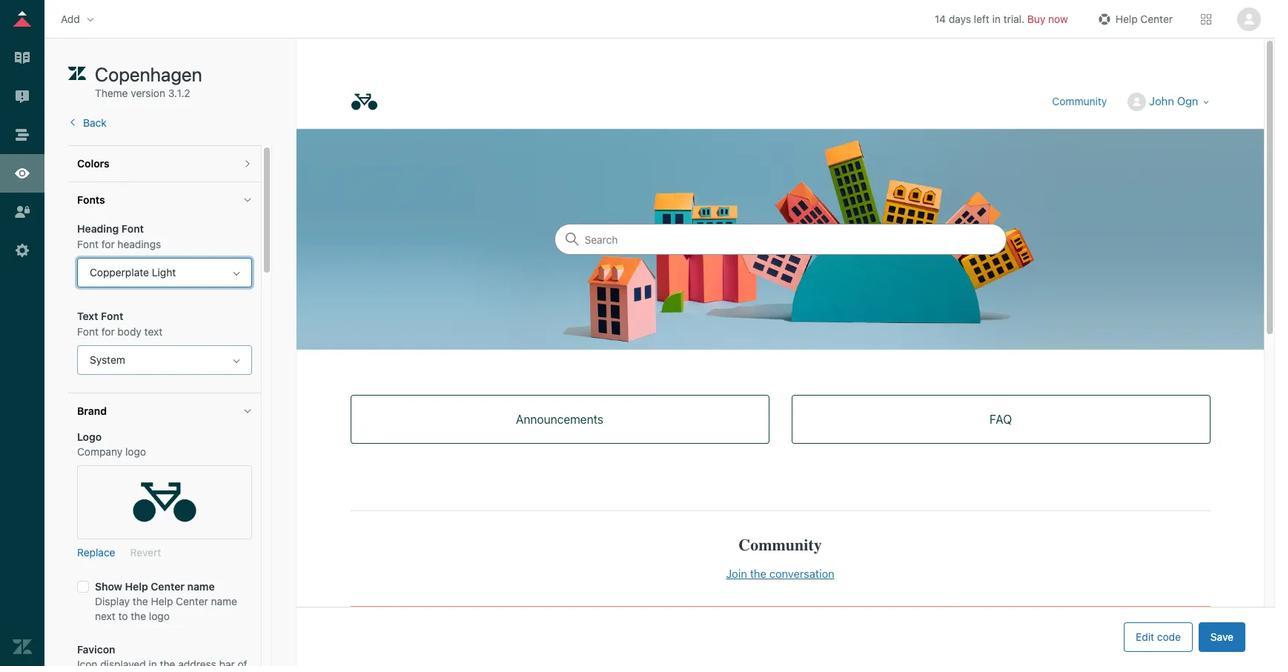 Task type: locate. For each thing, give the bounding box(es) containing it.
zendesk products image
[[1202, 14, 1212, 24]]

help
[[1116, 12, 1138, 25], [125, 580, 148, 593], [151, 595, 173, 608]]

font up headings
[[121, 223, 144, 235]]

help right 'show' on the left bottom
[[125, 580, 148, 593]]

0 vertical spatial for
[[101, 238, 115, 251]]

center
[[1141, 12, 1173, 25], [151, 580, 185, 593], [176, 595, 208, 608]]

1 vertical spatial help
[[125, 580, 148, 593]]

the right to
[[131, 610, 146, 623]]

help right now
[[1116, 12, 1138, 25]]

2 horizontal spatial help
[[1116, 12, 1138, 25]]

back link
[[68, 116, 107, 129]]

copperplate light
[[90, 266, 176, 279]]

copperplate light button
[[77, 258, 252, 288]]

Text Font field
[[77, 306, 252, 375]]

0 vertical spatial logo
[[125, 446, 146, 459]]

logo company logo
[[77, 431, 146, 459]]

for down heading
[[101, 238, 115, 251]]

1 vertical spatial for
[[101, 326, 115, 338]]

2 vertical spatial help
[[151, 595, 173, 608]]

version
[[131, 87, 165, 99]]

0 horizontal spatial help
[[125, 580, 148, 593]]

system button
[[77, 346, 252, 375]]

center inside button
[[1141, 12, 1173, 25]]

display
[[95, 595, 130, 608]]

light
[[152, 266, 176, 279]]

next
[[95, 610, 116, 623]]

name
[[187, 580, 215, 593], [211, 595, 237, 608]]

heading font font for headings
[[77, 223, 161, 251]]

in
[[993, 12, 1001, 25]]

back
[[83, 116, 107, 129]]

show help center name display the help center name next to the logo
[[95, 580, 237, 623]]

copenhagen
[[95, 63, 202, 85]]

1 vertical spatial logo
[[149, 610, 170, 623]]

now
[[1049, 12, 1069, 25]]

logo inside "logo company logo"
[[125, 446, 146, 459]]

company
[[77, 446, 123, 459]]

font
[[121, 223, 144, 235], [77, 238, 99, 251], [101, 310, 123, 323], [77, 326, 99, 338]]

None button
[[1236, 7, 1264, 31]]

copenhagen theme version 3.1.2
[[95, 63, 202, 99]]

for
[[101, 238, 115, 251], [101, 326, 115, 338]]

show
[[95, 580, 122, 593]]

logo inside show help center name display the help center name next to the logo
[[149, 610, 170, 623]]

1 horizontal spatial help
[[151, 595, 173, 608]]

manage articles image
[[13, 48, 32, 67]]

theme type image
[[68, 62, 86, 86]]

3.1.2
[[168, 87, 190, 99]]

the right 'display'
[[133, 595, 148, 608]]

edit code button
[[1125, 623, 1193, 652]]

logo
[[125, 446, 146, 459], [149, 610, 170, 623]]

1 horizontal spatial logo
[[149, 610, 170, 623]]

0 vertical spatial help
[[1116, 12, 1138, 25]]

Add button
[[56, 8, 101, 30]]

2 vertical spatial center
[[176, 595, 208, 608]]

Heading Font field
[[77, 218, 252, 288]]

0 horizontal spatial logo
[[125, 446, 146, 459]]

0 vertical spatial center
[[1141, 12, 1173, 25]]

help right 'display'
[[151, 595, 173, 608]]

logo
[[77, 431, 102, 444]]

1 for from the top
[[101, 238, 115, 251]]

for inside heading font font for headings
[[101, 238, 115, 251]]

replace button
[[77, 546, 115, 561]]

2 for from the top
[[101, 326, 115, 338]]

logo right company on the bottom of page
[[125, 446, 146, 459]]

logo right to
[[149, 610, 170, 623]]

trial.
[[1004, 12, 1025, 25]]

the
[[133, 595, 148, 608], [131, 610, 146, 623]]

for for headings
[[101, 238, 115, 251]]

for inside text font font for body text
[[101, 326, 115, 338]]

help center button
[[1091, 8, 1178, 30]]

buy
[[1028, 12, 1046, 25]]

for left 'body'
[[101, 326, 115, 338]]

user permissions image
[[13, 202, 32, 222]]

settings image
[[13, 241, 32, 260]]

add
[[61, 12, 80, 25]]

moderate content image
[[13, 87, 32, 106]]

text font font for body text
[[77, 310, 163, 338]]



Task type: vqa. For each thing, say whether or not it's contained in the screenshot.
'People'
no



Task type: describe. For each thing, give the bounding box(es) containing it.
system
[[90, 354, 125, 366]]

edit
[[1136, 631, 1155, 643]]

text
[[144, 326, 163, 338]]

brand button
[[68, 394, 261, 429]]

for for body
[[101, 326, 115, 338]]

revert button
[[130, 546, 161, 561]]

0 vertical spatial the
[[133, 595, 148, 608]]

heading
[[77, 223, 119, 235]]

14
[[935, 12, 946, 25]]

zendesk image
[[13, 638, 32, 657]]

text
[[77, 310, 98, 323]]

1 vertical spatial name
[[211, 595, 237, 608]]

customize design image
[[13, 164, 32, 183]]

1 vertical spatial center
[[151, 580, 185, 593]]

font down heading
[[77, 238, 99, 251]]

left
[[974, 12, 990, 25]]

save
[[1211, 631, 1234, 643]]

1 vertical spatial the
[[131, 610, 146, 623]]

favicon
[[77, 644, 115, 656]]

theme
[[95, 87, 128, 99]]

logo image
[[131, 470, 198, 536]]

code
[[1158, 631, 1181, 643]]

fonts button
[[68, 182, 261, 218]]

fonts
[[77, 194, 105, 206]]

edit code
[[1136, 631, 1181, 643]]

arrange content image
[[13, 125, 32, 145]]

revert
[[130, 547, 161, 559]]

to
[[118, 610, 128, 623]]

colors
[[77, 157, 110, 170]]

copperplate
[[90, 266, 149, 279]]

body
[[117, 326, 142, 338]]

colors button
[[68, 146, 261, 182]]

brand
[[77, 405, 107, 418]]

days
[[949, 12, 972, 25]]

font down "text"
[[77, 326, 99, 338]]

help center
[[1116, 12, 1173, 25]]

save button
[[1199, 623, 1246, 652]]

font up 'body'
[[101, 310, 123, 323]]

headings
[[117, 238, 161, 251]]

14 days left in trial. buy now
[[935, 12, 1069, 25]]

replace
[[77, 547, 115, 559]]

help inside button
[[1116, 12, 1138, 25]]

0 vertical spatial name
[[187, 580, 215, 593]]



